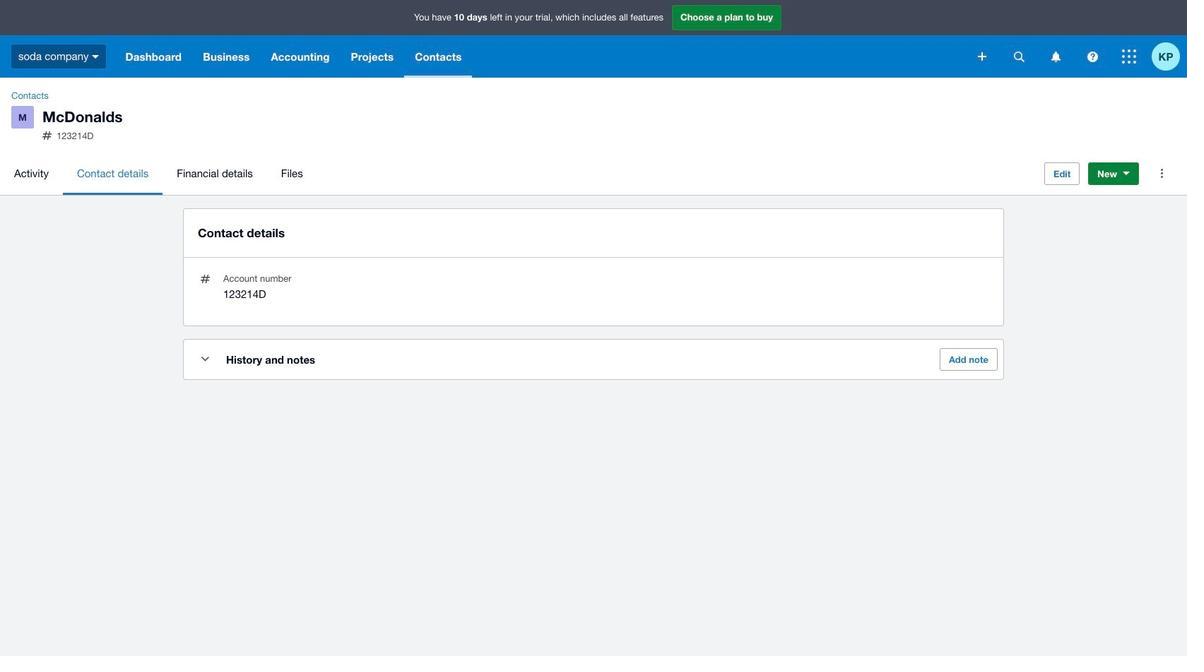 Task type: locate. For each thing, give the bounding box(es) containing it.
svg image
[[1123, 49, 1137, 64], [1052, 51, 1061, 62], [1088, 51, 1098, 62]]

0 horizontal spatial svg image
[[1052, 51, 1061, 62]]

0 horizontal spatial svg image
[[92, 55, 99, 59]]

1 horizontal spatial svg image
[[979, 52, 987, 61]]

banner
[[0, 0, 1188, 78]]

actions menu image
[[1148, 160, 1177, 188]]

svg image
[[1014, 51, 1025, 62], [979, 52, 987, 61], [92, 55, 99, 59]]

menu
[[0, 152, 1034, 195]]

2 horizontal spatial svg image
[[1014, 51, 1025, 62]]

1 horizontal spatial svg image
[[1088, 51, 1098, 62]]



Task type: describe. For each thing, give the bounding box(es) containing it.
toggle image
[[201, 357, 209, 362]]

2 horizontal spatial svg image
[[1123, 49, 1137, 64]]



Task type: vqa. For each thing, say whether or not it's contained in the screenshot.
EMOACCOUNT.COM
no



